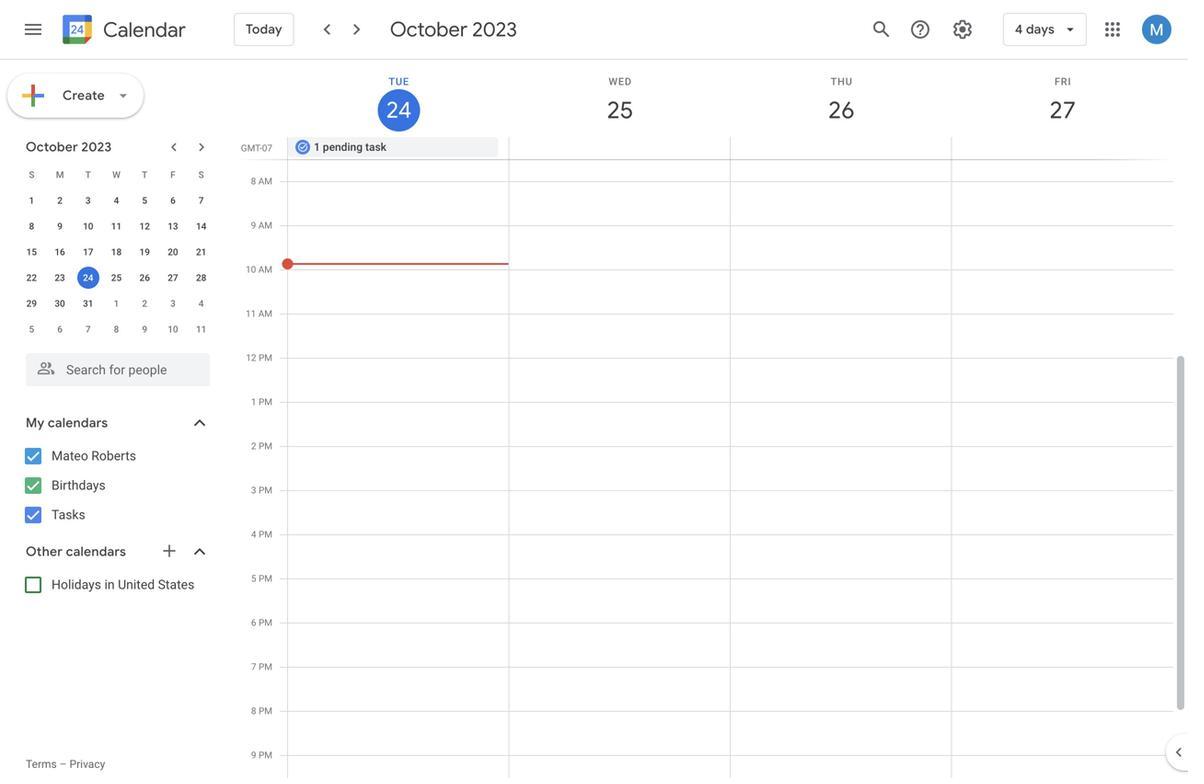 Task type: describe. For each thing, give the bounding box(es) containing it.
am for 9 am
[[258, 220, 272, 231]]

5 for november 5 element
[[29, 324, 34, 335]]

8 am
[[251, 176, 272, 187]]

1 pm
[[251, 397, 272, 408]]

25 element
[[105, 267, 127, 289]]

19 element
[[134, 241, 156, 263]]

november 2 element
[[134, 293, 156, 315]]

9 for 9 am
[[251, 220, 256, 231]]

pm for 3 pm
[[259, 485, 272, 496]]

11 element
[[105, 215, 127, 237]]

2 cell from the left
[[730, 137, 951, 159]]

12 for 12 pm
[[246, 352, 256, 364]]

calendars for other calendars
[[66, 544, 126, 560]]

7 pm
[[251, 662, 272, 673]]

5 pm
[[251, 573, 272, 584]]

thu
[[831, 76, 853, 87]]

pm for 2 pm
[[259, 441, 272, 452]]

row group containing 1
[[17, 188, 215, 342]]

7 for november 7 element
[[86, 324, 91, 335]]

november 11 element
[[190, 318, 212, 341]]

16 element
[[49, 241, 71, 263]]

21
[[196, 247, 206, 258]]

mateo roberts
[[52, 449, 136, 464]]

other calendars button
[[4, 537, 228, 567]]

9 pm
[[251, 750, 272, 761]]

states
[[158, 577, 194, 593]]

november 7 element
[[77, 318, 99, 341]]

pm for 1 pm
[[259, 397, 272, 408]]

27 element
[[162, 267, 184, 289]]

26 element
[[134, 267, 156, 289]]

mateo
[[52, 449, 88, 464]]

6 for 6 pm
[[251, 618, 256, 629]]

1 cell from the left
[[509, 137, 730, 159]]

24 inside grid
[[385, 96, 410, 125]]

privacy
[[70, 758, 105, 771]]

calendar
[[103, 17, 186, 43]]

add other calendars image
[[160, 542, 179, 560]]

pm for 12 pm
[[259, 352, 272, 364]]

2 t from the left
[[142, 169, 147, 180]]

november 6 element
[[49, 318, 71, 341]]

1 for 1 pm
[[251, 397, 256, 408]]

row containing 1
[[17, 188, 215, 214]]

4 for november 4 element
[[199, 298, 204, 309]]

0 vertical spatial 27
[[1048, 95, 1075, 126]]

november 4 element
[[190, 293, 212, 315]]

27 link
[[1042, 89, 1084, 132]]

row containing 29
[[17, 291, 215, 317]]

9 up 16 element
[[57, 221, 62, 232]]

row containing 15
[[17, 239, 215, 265]]

8 up the 15 element
[[29, 221, 34, 232]]

25 link
[[599, 89, 641, 132]]

0 vertical spatial 5
[[142, 195, 147, 206]]

row containing 22
[[17, 265, 215, 291]]

tasks
[[52, 508, 85, 523]]

27 inside october 2023 grid
[[168, 272, 178, 283]]

16
[[55, 247, 65, 258]]

today
[[246, 21, 282, 38]]

0 vertical spatial 7
[[199, 195, 204, 206]]

fri 27
[[1048, 76, 1075, 126]]

am for 8 am
[[258, 176, 272, 187]]

my
[[26, 415, 45, 432]]

13 element
[[162, 215, 184, 237]]

22
[[26, 272, 37, 283]]

1 for 1 pending task
[[314, 141, 320, 154]]

pending
[[323, 141, 363, 154]]

pm for 5 pm
[[259, 573, 272, 584]]

8 for 8 am
[[251, 176, 256, 187]]

8 for 8 pm
[[251, 706, 256, 717]]

5 for 5 pm
[[251, 573, 256, 584]]

11 for 11 am
[[246, 308, 256, 319]]

privacy link
[[70, 758, 105, 771]]

1 vertical spatial 2023
[[81, 139, 112, 156]]

f
[[170, 169, 175, 180]]

14
[[196, 221, 206, 232]]

tue
[[389, 76, 409, 87]]

3 for 3 pm
[[251, 485, 256, 496]]

am for 11 am
[[258, 308, 272, 319]]

30
[[55, 298, 65, 309]]

4 days button
[[1003, 7, 1087, 52]]

gmt-
[[241, 143, 262, 154]]

in
[[104, 577, 115, 593]]

2 for november 2 element
[[142, 298, 147, 309]]

create button
[[7, 74, 143, 118]]

0 horizontal spatial october
[[26, 139, 78, 156]]

my calendars
[[26, 415, 108, 432]]

4 for 4 pm
[[251, 529, 256, 540]]

november 10 element
[[162, 318, 184, 341]]

4 days
[[1015, 21, 1055, 38]]

10 element
[[77, 215, 99, 237]]

30 element
[[49, 293, 71, 315]]

0 vertical spatial 6
[[170, 195, 176, 206]]

–
[[60, 758, 67, 771]]

1 vertical spatial october 2023
[[26, 139, 112, 156]]

create
[[63, 87, 105, 104]]

15
[[26, 247, 37, 258]]

gmt-07
[[241, 143, 272, 154]]

4 for 4 days
[[1015, 21, 1023, 38]]

terms – privacy
[[26, 758, 105, 771]]

24 inside 'cell'
[[83, 272, 93, 283]]

november 9 element
[[134, 318, 156, 341]]

3 for november 3 element
[[170, 298, 176, 309]]

13
[[168, 221, 178, 232]]

21 element
[[190, 241, 212, 263]]

28
[[196, 272, 206, 283]]

15 element
[[21, 241, 43, 263]]

1 pending task row
[[280, 137, 1188, 159]]

6 pm
[[251, 618, 272, 629]]

10 for november 10 element
[[168, 324, 178, 335]]

3 cell from the left
[[951, 137, 1172, 159]]

november 5 element
[[21, 318, 43, 341]]

23
[[55, 272, 65, 283]]

17
[[83, 247, 93, 258]]

calendar element
[[59, 11, 186, 52]]



Task type: locate. For each thing, give the bounding box(es) containing it.
2 pm from the top
[[259, 397, 272, 408]]

1 vertical spatial october
[[26, 139, 78, 156]]

settings menu image
[[951, 18, 974, 40]]

calendars inside my calendars dropdown button
[[48, 415, 108, 432]]

1 horizontal spatial 2
[[142, 298, 147, 309]]

25
[[606, 95, 632, 126], [111, 272, 122, 283]]

5 up "12" element
[[142, 195, 147, 206]]

20 element
[[162, 241, 184, 263]]

26
[[827, 95, 853, 126], [139, 272, 150, 283]]

2 down m
[[57, 195, 62, 206]]

3 up 10 element
[[86, 195, 91, 206]]

0 vertical spatial 11
[[111, 221, 122, 232]]

3 pm
[[251, 485, 272, 496]]

s
[[29, 169, 34, 180], [198, 169, 204, 180]]

1 vertical spatial 25
[[111, 272, 122, 283]]

1 left pending
[[314, 141, 320, 154]]

1 down '12 pm'
[[251, 397, 256, 408]]

9 down november 2 element
[[142, 324, 147, 335]]

18
[[111, 247, 122, 258]]

t
[[85, 169, 91, 180], [142, 169, 147, 180]]

23 element
[[49, 267, 71, 289]]

2
[[57, 195, 62, 206], [142, 298, 147, 309], [251, 441, 256, 452]]

12
[[139, 221, 150, 232], [246, 352, 256, 364]]

2 horizontal spatial 2
[[251, 441, 256, 452]]

cell down 26 link
[[730, 137, 951, 159]]

25 down '18' at the left of the page
[[111, 272, 122, 283]]

29 element
[[21, 293, 43, 315]]

other
[[26, 544, 63, 560]]

october 2023 up the tue
[[390, 17, 517, 42]]

1 down the 25 element
[[114, 298, 119, 309]]

24 link
[[378, 89, 420, 132]]

10 up 17 at left
[[83, 221, 93, 232]]

12 for 12
[[139, 221, 150, 232]]

0 horizontal spatial 5
[[29, 324, 34, 335]]

wed
[[609, 76, 632, 87]]

26 down thu
[[827, 95, 853, 126]]

pm down 3 pm
[[259, 529, 272, 540]]

9
[[251, 220, 256, 231], [57, 221, 62, 232], [142, 324, 147, 335], [251, 750, 256, 761]]

1 horizontal spatial 26
[[827, 95, 853, 126]]

5 up 6 pm
[[251, 573, 256, 584]]

calendars up in
[[66, 544, 126, 560]]

pm down 6 pm
[[259, 662, 272, 673]]

calendars
[[48, 415, 108, 432], [66, 544, 126, 560]]

11 down 10 am
[[246, 308, 256, 319]]

s left m
[[29, 169, 34, 180]]

5 row from the top
[[17, 265, 215, 291]]

0 horizontal spatial 3
[[86, 195, 91, 206]]

2 s from the left
[[198, 169, 204, 180]]

0 vertical spatial 2
[[57, 195, 62, 206]]

2 horizontal spatial 11
[[246, 308, 256, 319]]

0 vertical spatial october 2023
[[390, 17, 517, 42]]

1 horizontal spatial 10
[[168, 324, 178, 335]]

pm for 4 pm
[[259, 529, 272, 540]]

12 element
[[134, 215, 156, 237]]

6 down 30 element
[[57, 324, 62, 335]]

10 for 10 element
[[83, 221, 93, 232]]

9 down 8 pm
[[251, 750, 256, 761]]

0 horizontal spatial october 2023
[[26, 139, 112, 156]]

pm down 1 pm
[[259, 441, 272, 452]]

grid
[[236, 60, 1188, 779]]

25 down wed
[[606, 95, 632, 126]]

10 down november 3 element
[[168, 324, 178, 335]]

5 inside november 5 element
[[29, 324, 34, 335]]

2 horizontal spatial 5
[[251, 573, 256, 584]]

9 pm from the top
[[259, 706, 272, 717]]

1 for november 1 element
[[114, 298, 119, 309]]

27
[[1048, 95, 1075, 126], [168, 272, 178, 283]]

5 down 29 element at top
[[29, 324, 34, 335]]

24 up 31
[[83, 272, 93, 283]]

4 am from the top
[[258, 308, 272, 319]]

2 pm
[[251, 441, 272, 452]]

holidays in united states
[[52, 577, 194, 593]]

pm down 2 pm
[[259, 485, 272, 496]]

fri
[[1055, 76, 1072, 87]]

row group
[[17, 188, 215, 342]]

0 horizontal spatial t
[[85, 169, 91, 180]]

1 row from the top
[[17, 162, 215, 188]]

07
[[262, 143, 272, 154]]

26 inside 26 element
[[139, 272, 150, 283]]

8 for 'november 8' 'element'
[[114, 324, 119, 335]]

0 horizontal spatial 7
[[86, 324, 91, 335]]

2 vertical spatial 3
[[251, 485, 256, 496]]

row up 11 element
[[17, 162, 215, 188]]

row containing s
[[17, 162, 215, 188]]

2 vertical spatial 11
[[196, 324, 206, 335]]

0 horizontal spatial s
[[29, 169, 34, 180]]

11 am
[[246, 308, 272, 319]]

am down 07 on the left
[[258, 176, 272, 187]]

7 row from the top
[[17, 317, 215, 342]]

5
[[142, 195, 147, 206], [29, 324, 34, 335], [251, 573, 256, 584]]

2 up 'november 9' element
[[142, 298, 147, 309]]

4
[[1015, 21, 1023, 38], [114, 195, 119, 206], [199, 298, 204, 309], [251, 529, 256, 540]]

1 horizontal spatial 25
[[606, 95, 632, 126]]

pm down 4 pm
[[259, 573, 272, 584]]

8 down gmt-
[[251, 176, 256, 187]]

0 horizontal spatial 2023
[[81, 139, 112, 156]]

1 horizontal spatial 3
[[170, 298, 176, 309]]

november 8 element
[[105, 318, 127, 341]]

1 vertical spatial 5
[[29, 324, 34, 335]]

0 horizontal spatial 10
[[83, 221, 93, 232]]

1 pending task
[[314, 141, 386, 154]]

7 for 7 pm
[[251, 662, 256, 673]]

11 for november 11 element
[[196, 324, 206, 335]]

november 3 element
[[162, 293, 184, 315]]

tue 24
[[385, 76, 410, 125]]

10 inside grid
[[246, 264, 256, 275]]

3 row from the top
[[17, 214, 215, 239]]

3
[[86, 195, 91, 206], [170, 298, 176, 309], [251, 485, 256, 496]]

4 down 28 element on the top of the page
[[199, 298, 204, 309]]

t right m
[[85, 169, 91, 180]]

row down november 1 element
[[17, 317, 215, 342]]

pm for 7 pm
[[259, 662, 272, 673]]

1 horizontal spatial 5
[[142, 195, 147, 206]]

22 element
[[21, 267, 43, 289]]

pm up 1 pm
[[259, 352, 272, 364]]

pm for 8 pm
[[259, 706, 272, 717]]

1 vertical spatial calendars
[[66, 544, 126, 560]]

1 horizontal spatial 24
[[385, 96, 410, 125]]

7 up 14 element
[[199, 195, 204, 206]]

2023
[[472, 17, 517, 42], [81, 139, 112, 156]]

4 up 5 pm
[[251, 529, 256, 540]]

25 inside wed 25
[[606, 95, 632, 126]]

other calendars
[[26, 544, 126, 560]]

1 horizontal spatial t
[[142, 169, 147, 180]]

united
[[118, 577, 155, 593]]

pm up 9 pm
[[259, 706, 272, 717]]

4 pm from the top
[[259, 485, 272, 496]]

today button
[[234, 7, 294, 52]]

row containing 5
[[17, 317, 215, 342]]

row down 18 element
[[17, 265, 215, 291]]

4 inside popup button
[[1015, 21, 1023, 38]]

terms link
[[26, 758, 57, 771]]

1 pm from the top
[[259, 352, 272, 364]]

4 row from the top
[[17, 239, 215, 265]]

row down the 25 element
[[17, 291, 215, 317]]

6 row from the top
[[17, 291, 215, 317]]

pm up 2 pm
[[259, 397, 272, 408]]

0 horizontal spatial 6
[[57, 324, 62, 335]]

cell
[[509, 137, 730, 159], [730, 137, 951, 159], [951, 137, 1172, 159]]

0 vertical spatial 10
[[83, 221, 93, 232]]

row up 18 element
[[17, 214, 215, 239]]

29
[[26, 298, 37, 309]]

0 horizontal spatial 24
[[83, 272, 93, 283]]

thu 26
[[827, 76, 853, 126]]

3 down 2 pm
[[251, 485, 256, 496]]

11 down november 4 element
[[196, 324, 206, 335]]

m
[[56, 169, 64, 180]]

11 up '18' at the left of the page
[[111, 221, 122, 232]]

20
[[168, 247, 178, 258]]

12 inside grid
[[246, 352, 256, 364]]

8
[[251, 176, 256, 187], [29, 221, 34, 232], [114, 324, 119, 335], [251, 706, 256, 717]]

2 vertical spatial 7
[[251, 662, 256, 673]]

pm for 6 pm
[[259, 618, 272, 629]]

8 up 9 pm
[[251, 706, 256, 717]]

2 horizontal spatial 3
[[251, 485, 256, 496]]

cell down 25 link
[[509, 137, 730, 159]]

12 inside row
[[139, 221, 150, 232]]

0 vertical spatial 2023
[[472, 17, 517, 42]]

2 vertical spatial 2
[[251, 441, 256, 452]]

october 2023 up m
[[26, 139, 112, 156]]

1 vertical spatial 10
[[246, 264, 256, 275]]

31
[[83, 298, 93, 309]]

7 down 6 pm
[[251, 662, 256, 673]]

0 horizontal spatial 25
[[111, 272, 122, 283]]

1 vertical spatial 24
[[83, 272, 93, 283]]

october
[[390, 17, 467, 42], [26, 139, 78, 156]]

9 up 10 am
[[251, 220, 256, 231]]

2 horizontal spatial 6
[[251, 618, 256, 629]]

row up the 25 element
[[17, 239, 215, 265]]

w
[[112, 169, 120, 180]]

october 2023
[[390, 17, 517, 42], [26, 139, 112, 156]]

1 horizontal spatial 7
[[199, 195, 204, 206]]

0 vertical spatial 3
[[86, 195, 91, 206]]

2 vertical spatial 5
[[251, 573, 256, 584]]

10 up 11 am
[[246, 264, 256, 275]]

terms
[[26, 758, 57, 771]]

0 horizontal spatial 27
[[168, 272, 178, 283]]

7 inside grid
[[251, 662, 256, 673]]

row down w
[[17, 188, 215, 214]]

october 2023 grid
[[17, 162, 215, 342]]

0 vertical spatial 12
[[139, 221, 150, 232]]

am up '12 pm'
[[258, 308, 272, 319]]

18 element
[[105, 241, 127, 263]]

main drawer image
[[22, 18, 44, 40]]

0 vertical spatial october
[[390, 17, 467, 42]]

pm up "7 pm"
[[259, 618, 272, 629]]

8 down november 1 element
[[114, 324, 119, 335]]

2 vertical spatial 6
[[251, 618, 256, 629]]

12 pm
[[246, 352, 272, 364]]

10 for 10 am
[[246, 264, 256, 275]]

2 row from the top
[[17, 188, 215, 214]]

7 inside november 7 element
[[86, 324, 91, 335]]

24, today element
[[77, 267, 99, 289]]

4 left 'days'
[[1015, 21, 1023, 38]]

8 pm from the top
[[259, 662, 272, 673]]

birthdays
[[52, 478, 106, 493]]

4 pm
[[251, 529, 272, 540]]

7 pm from the top
[[259, 618, 272, 629]]

1 horizontal spatial 6
[[170, 195, 176, 206]]

roberts
[[91, 449, 136, 464]]

grid containing 25
[[236, 60, 1188, 779]]

1 horizontal spatial s
[[198, 169, 204, 180]]

1 vertical spatial 27
[[168, 272, 178, 283]]

2 horizontal spatial 10
[[246, 264, 256, 275]]

1 vertical spatial 12
[[246, 352, 256, 364]]

0 vertical spatial calendars
[[48, 415, 108, 432]]

days
[[1026, 21, 1055, 38]]

9 for 9 pm
[[251, 750, 256, 761]]

row
[[17, 162, 215, 188], [17, 188, 215, 214], [17, 214, 215, 239], [17, 239, 215, 265], [17, 265, 215, 291], [17, 291, 215, 317], [17, 317, 215, 342]]

0 horizontal spatial 2
[[57, 195, 62, 206]]

pm down 8 pm
[[259, 750, 272, 761]]

2 down 1 pm
[[251, 441, 256, 452]]

s right f
[[198, 169, 204, 180]]

7 down 31 element
[[86, 324, 91, 335]]

1 horizontal spatial 12
[[246, 352, 256, 364]]

task
[[365, 141, 386, 154]]

calendars inside other calendars dropdown button
[[66, 544, 126, 560]]

my calendars button
[[4, 409, 228, 438]]

0 vertical spatial 26
[[827, 95, 853, 126]]

october up m
[[26, 139, 78, 156]]

1 vertical spatial 3
[[170, 298, 176, 309]]

8 inside 'element'
[[114, 324, 119, 335]]

1 vertical spatial 2
[[142, 298, 147, 309]]

6 up 13 element
[[170, 195, 176, 206]]

1 horizontal spatial october
[[390, 17, 467, 42]]

1 inside button
[[314, 141, 320, 154]]

1 horizontal spatial october 2023
[[390, 17, 517, 42]]

1 horizontal spatial 2023
[[472, 17, 517, 42]]

4 up 11 element
[[114, 195, 119, 206]]

calendars up mateo
[[48, 415, 108, 432]]

am for 10 am
[[258, 264, 272, 275]]

0 horizontal spatial 26
[[139, 272, 150, 283]]

am down 9 am in the left top of the page
[[258, 264, 272, 275]]

3 am from the top
[[258, 264, 272, 275]]

1 up the 15 element
[[29, 195, 34, 206]]

6
[[170, 195, 176, 206], [57, 324, 62, 335], [251, 618, 256, 629]]

9 for 'november 9' element
[[142, 324, 147, 335]]

november 1 element
[[105, 293, 127, 315]]

october up the tue
[[390, 17, 467, 42]]

28 element
[[190, 267, 212, 289]]

wed 25
[[606, 76, 632, 126]]

11 for 11 element
[[111, 221, 122, 232]]

27 down 20
[[168, 272, 178, 283]]

2 am from the top
[[258, 220, 272, 231]]

1 horizontal spatial 11
[[196, 324, 206, 335]]

pm
[[259, 352, 272, 364], [259, 397, 272, 408], [259, 441, 272, 452], [259, 485, 272, 496], [259, 529, 272, 540], [259, 573, 272, 584], [259, 618, 272, 629], [259, 662, 272, 673], [259, 706, 272, 717], [259, 750, 272, 761]]

pm for 9 pm
[[259, 750, 272, 761]]

24
[[385, 96, 410, 125], [83, 272, 93, 283]]

24 cell
[[74, 265, 102, 291]]

None search field
[[0, 346, 228, 387]]

11
[[111, 221, 122, 232], [246, 308, 256, 319], [196, 324, 206, 335]]

cell down 27 link
[[951, 137, 1172, 159]]

my calendars list
[[4, 442, 228, 530]]

19
[[139, 247, 150, 258]]

holidays
[[52, 577, 101, 593]]

10
[[83, 221, 93, 232], [246, 264, 256, 275], [168, 324, 178, 335]]

24 down the tue
[[385, 96, 410, 125]]

17 element
[[77, 241, 99, 263]]

2 for 2 pm
[[251, 441, 256, 452]]

6 for november 6 element
[[57, 324, 62, 335]]

6 pm from the top
[[259, 573, 272, 584]]

calendars for my calendars
[[48, 415, 108, 432]]

0 horizontal spatial 11
[[111, 221, 122, 232]]

8 pm
[[251, 706, 272, 717]]

1 pending task button
[[288, 137, 498, 157]]

31 element
[[77, 293, 99, 315]]

row containing 8
[[17, 214, 215, 239]]

1 horizontal spatial 27
[[1048, 95, 1075, 126]]

1 am from the top
[[258, 176, 272, 187]]

am down 8 am
[[258, 220, 272, 231]]

14 element
[[190, 215, 212, 237]]

9 am
[[251, 220, 272, 231]]

25 inside the 25 element
[[111, 272, 122, 283]]

1 vertical spatial 6
[[57, 324, 62, 335]]

12 up 19
[[139, 221, 150, 232]]

3 pm from the top
[[259, 441, 272, 452]]

0 vertical spatial 24
[[385, 96, 410, 125]]

6 down 5 pm
[[251, 618, 256, 629]]

calendar heading
[[99, 17, 186, 43]]

1 vertical spatial 26
[[139, 272, 150, 283]]

Search for people text field
[[37, 353, 199, 387]]

0 vertical spatial 25
[[606, 95, 632, 126]]

1 s from the left
[[29, 169, 34, 180]]

10 am
[[246, 264, 272, 275]]

12 down 11 am
[[246, 352, 256, 364]]

26 down 19
[[139, 272, 150, 283]]

1 t from the left
[[85, 169, 91, 180]]

1 vertical spatial 11
[[246, 308, 256, 319]]

26 link
[[820, 89, 863, 132]]

1 vertical spatial 7
[[86, 324, 91, 335]]

2 horizontal spatial 7
[[251, 662, 256, 673]]

0 horizontal spatial 12
[[139, 221, 150, 232]]

3 down the 27 element
[[170, 298, 176, 309]]

2 vertical spatial 10
[[168, 324, 178, 335]]

5 pm from the top
[[259, 529, 272, 540]]

1
[[314, 141, 320, 154], [29, 195, 34, 206], [114, 298, 119, 309], [251, 397, 256, 408]]

t left f
[[142, 169, 147, 180]]

27 down fri
[[1048, 95, 1075, 126]]

10 pm from the top
[[259, 750, 272, 761]]



Task type: vqa. For each thing, say whether or not it's contained in the screenshot.
Bulleted list "icon"
no



